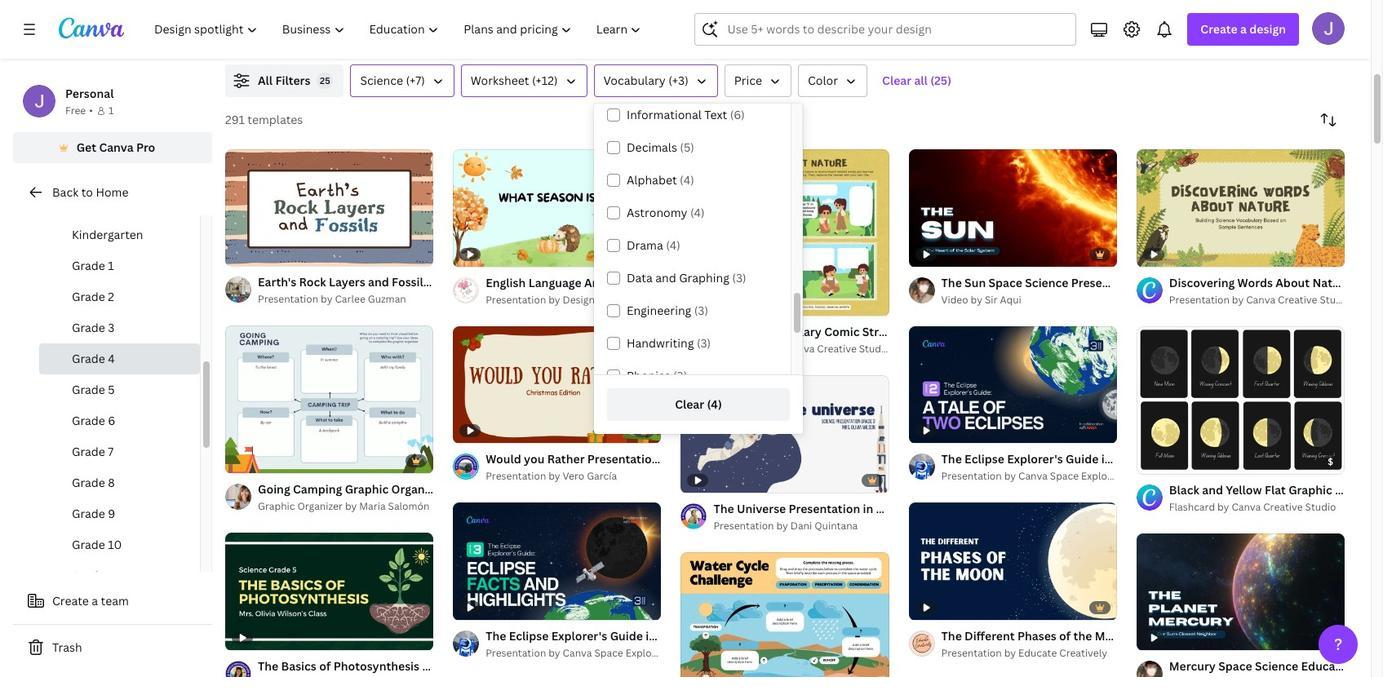 Task type: locate. For each thing, give the bounding box(es) containing it.
1 horizontal spatial create
[[1201, 21, 1238, 37]]

2 lesson by canva creative studio link from the left
[[556, 29, 802, 45]]

1 of 10
[[237, 246, 266, 259]]

3 lesson by canva creative studio link from the left
[[854, 29, 1100, 45]]

1 grade from the top
[[72, 258, 105, 273]]

organizer
[[391, 482, 445, 497], [297, 500, 343, 513]]

clear
[[882, 73, 912, 88], [675, 397, 704, 412]]

grade 6 link
[[39, 406, 200, 437]]

grade down grade 1
[[72, 289, 105, 304]]

grade left 7
[[72, 444, 105, 460]]

2 horizontal spatial to
[[629, 11, 641, 27]]

2 up 3
[[108, 289, 114, 304]]

the for the universe presentation in blue and white illustrative style
[[714, 501, 734, 516]]

(4) for drama (4)
[[666, 238, 681, 253]]

a for design
[[1241, 21, 1247, 37]]

lesson by canva creative studio link for introduction to electricity
[[556, 29, 802, 45]]

grade 1 link
[[39, 251, 200, 282]]

grade
[[72, 258, 105, 273], [72, 289, 105, 304], [72, 320, 105, 335], [72, 351, 105, 366], [72, 382, 105, 397], [72, 413, 105, 428], [72, 444, 105, 460], [72, 475, 105, 491], [72, 506, 105, 522], [72, 537, 105, 553], [72, 568, 105, 584]]

introduction for introduction to waves
[[258, 11, 328, 27]]

create down energy transformation image
[[1201, 21, 1238, 37]]

lesson down the energy
[[1152, 29, 1185, 43]]

lesson inside introduction to electricity lesson by canva creative studio
[[556, 29, 589, 43]]

(4) for astronomy (4)
[[690, 205, 705, 220]]

0 vertical spatial 10
[[255, 246, 266, 259]]

of for presentation by carlee guzman
[[244, 246, 253, 259]]

drama
[[627, 238, 663, 253]]

grade left 9
[[72, 506, 105, 522]]

design
[[1250, 21, 1286, 37]]

create inside create a team button
[[52, 593, 89, 609]]

all
[[258, 73, 273, 88]]

introduction up filters
[[258, 11, 328, 27]]

7 grade from the top
[[72, 444, 105, 460]]

(4) right astronomy at the left of the page
[[690, 205, 705, 220]]

creative inside introduction to electricity lesson by canva creative studio
[[637, 29, 677, 43]]

0 vertical spatial of
[[244, 246, 253, 259]]

home
[[96, 184, 129, 200]]

0 horizontal spatial the
[[714, 501, 734, 516]]

drama (4)
[[627, 238, 681, 253]]

4 grade from the top
[[72, 351, 105, 366]]

0 vertical spatial science
[[360, 73, 403, 88]]

clear inside button
[[882, 73, 912, 88]]

aqui
[[1000, 293, 1022, 307]]

1 vertical spatial space
[[595, 646, 623, 660]]

grade for grade 4
[[72, 351, 105, 366]]

presentation by designed2bless
[[486, 293, 637, 307]]

1 for 1 of 10
[[237, 246, 241, 259]]

2 up black in the bottom of the page
[[1166, 454, 1171, 467]]

science left f
[[1335, 482, 1379, 498]]

9 grade from the top
[[72, 506, 105, 522]]

and inside black and yellow flat graphic science f flashcard by canva creative studio
[[1202, 482, 1223, 498]]

0 horizontal spatial 2
[[108, 289, 114, 304]]

0 vertical spatial 2
[[108, 289, 114, 304]]

1 horizontal spatial the
[[854, 11, 875, 27]]

canva inside the water cycle lesson by canva creative studio
[[904, 29, 933, 43]]

1 vertical spatial create
[[52, 593, 89, 609]]

grade 3
[[72, 320, 115, 335]]

Sort by button
[[1312, 104, 1345, 136]]

the
[[854, 11, 875, 27], [714, 501, 734, 516]]

presentation by canva space explorers link
[[942, 469, 1126, 485], [486, 645, 670, 662]]

presentation for the presentation by vero garcía link
[[486, 469, 546, 483]]

grade 8
[[72, 475, 115, 491]]

Search search field
[[728, 14, 1066, 45]]

grade for grade 2
[[72, 289, 105, 304]]

6 grade from the top
[[72, 413, 105, 428]]

creative
[[339, 29, 379, 43], [637, 29, 677, 43], [936, 29, 975, 43], [1234, 29, 1273, 43], [1278, 293, 1318, 307], [817, 342, 857, 356], [1264, 500, 1303, 514]]

create down grade 11
[[52, 593, 89, 609]]

create inside create a design dropdown button
[[1201, 21, 1238, 37]]

canva inside introduction to waves lesson by canva creative studio
[[308, 29, 337, 43]]

4 lesson by canva creative studio link from the left
[[1152, 29, 1383, 45]]

(3) down the graphing
[[694, 303, 708, 318]]

grade inside 'link'
[[72, 537, 105, 553]]

a
[[1241, 21, 1247, 37], [92, 593, 98, 609]]

black
[[1169, 482, 1200, 498]]

introduction inside introduction to waves lesson by canva creative studio
[[258, 11, 328, 27]]

create
[[1201, 21, 1238, 37], [52, 593, 89, 609]]

grade left 6
[[72, 413, 105, 428]]

10 grade from the top
[[72, 537, 105, 553]]

1 vertical spatial science
[[1335, 482, 1379, 498]]

(25)
[[931, 73, 952, 88]]

blue
[[876, 501, 901, 516]]

1 horizontal spatial presentation by canva space explorers
[[942, 469, 1126, 483]]

create for create a design
[[1201, 21, 1238, 37]]

grade 6
[[72, 413, 115, 428]]

creative inside 'link'
[[817, 342, 857, 356]]

grade up grade 2
[[72, 258, 105, 273]]

grade left the 5 on the bottom left of page
[[72, 382, 105, 397]]

organizer up salomón
[[391, 482, 445, 497]]

style right 'simple'
[[551, 482, 579, 497]]

canva inside 'link'
[[786, 342, 815, 356]]

lesson for introduction to waves
[[258, 29, 291, 43]]

grade up 'create a team' on the left bottom of page
[[72, 568, 105, 584]]

1 vertical spatial 10
[[108, 537, 122, 553]]

1 vertical spatial clear
[[675, 397, 704, 412]]

grade left the 4 on the left bottom of the page
[[72, 351, 105, 366]]

1 horizontal spatial a
[[1241, 21, 1247, 37]]

lesson inside introduction to waves lesson by canva creative studio
[[258, 29, 291, 43]]

comic strip by canva creative studio
[[714, 342, 890, 356]]

templates
[[248, 112, 303, 127]]

sir
[[985, 293, 998, 307]]

1 lesson by canva creative studio link from the left
[[258, 29, 504, 45]]

1 vertical spatial a
[[92, 593, 98, 609]]

(4) inside button
[[707, 397, 722, 412]]

phonics
[[627, 368, 671, 384]]

explorers for topmost presentation by canva space explorers link
[[1081, 469, 1126, 483]]

by inside video by sir aqui link
[[971, 293, 983, 307]]

0 vertical spatial space
[[1050, 469, 1079, 483]]

1 introduction from the left
[[258, 11, 328, 27]]

2 vertical spatial and
[[904, 501, 925, 516]]

(4) right drama
[[666, 238, 681, 253]]

(4) for alphabet (4)
[[680, 172, 694, 188]]

1 vertical spatial of
[[1155, 454, 1164, 467]]

0 vertical spatial a
[[1241, 21, 1247, 37]]

0 horizontal spatial and
[[656, 270, 676, 286]]

grade left 3
[[72, 320, 105, 335]]

0 horizontal spatial of
[[244, 246, 253, 259]]

1 horizontal spatial presentation by canva space explorers link
[[942, 469, 1126, 485]]

to left electricity
[[629, 11, 641, 27]]

8 grade from the top
[[72, 475, 105, 491]]

0 vertical spatial the
[[854, 11, 875, 27]]

creative inside black and yellow flat graphic science f flashcard by canva creative studio
[[1264, 500, 1303, 514]]

presentation by canva space explorers for topmost presentation by canva space explorers link
[[942, 469, 1126, 483]]

studio inside black and yellow flat graphic science f flashcard by canva creative studio
[[1306, 500, 1337, 514]]

processes in the water cycle science graphic organizer in blue yellow flat cartoon style image
[[681, 553, 889, 677]]

0 vertical spatial clear
[[882, 73, 912, 88]]

of inside "1 of 10" link
[[244, 246, 253, 259]]

0 horizontal spatial 10
[[108, 537, 122, 553]]

graphing
[[679, 270, 730, 286]]

informational text (6)
[[627, 107, 745, 122]]

presentation by canva space explorers for bottom presentation by canva space explorers link
[[486, 646, 670, 660]]

educate
[[1019, 646, 1057, 660]]

cycle
[[913, 11, 944, 27]]

a left team
[[92, 593, 98, 609]]

0 horizontal spatial science
[[360, 73, 403, 88]]

0 horizontal spatial explorers
[[626, 646, 670, 660]]

the inside the universe presentation in blue and white illustrative style presentation by dani quintana
[[714, 501, 734, 516]]

0 vertical spatial create
[[1201, 21, 1238, 37]]

back to home link
[[13, 176, 212, 209]]

worksheet
[[471, 73, 529, 88]]

create for create a team
[[52, 593, 89, 609]]

a inside button
[[92, 593, 98, 609]]

black and yellow flat graphic science f link
[[1169, 481, 1383, 499]]

grade 10
[[72, 537, 122, 553]]

and right blue
[[904, 501, 925, 516]]

space
[[1050, 469, 1079, 483], [595, 646, 623, 660]]

(4) down '(5)'
[[680, 172, 694, 188]]

1 vertical spatial the
[[714, 501, 734, 516]]

1 lesson from the left
[[258, 29, 291, 43]]

and inside the universe presentation in blue and white illustrative style presentation by dani quintana
[[904, 501, 925, 516]]

going camping graphic organizer in colorful simple style image
[[225, 326, 434, 473]]

1 of 2
[[1148, 454, 1171, 467]]

0 vertical spatial organizer
[[391, 482, 445, 497]]

0 horizontal spatial presentation by canva space explorers
[[486, 646, 670, 660]]

0 horizontal spatial to
[[81, 184, 93, 200]]

of inside the 1 of 2 link
[[1155, 454, 1164, 467]]

1 horizontal spatial to
[[331, 11, 343, 27]]

1 vertical spatial and
[[1202, 482, 1223, 498]]

1 horizontal spatial of
[[1155, 454, 1164, 467]]

graphic down $
[[1289, 482, 1333, 498]]

0 vertical spatial style
[[551, 482, 579, 497]]

1 vertical spatial style
[[1026, 501, 1054, 516]]

by inside the universe presentation in blue and white illustrative style presentation by dani quintana
[[777, 519, 788, 533]]

to inside introduction to electricity lesson by canva creative studio
[[629, 11, 641, 27]]

11 grade from the top
[[72, 568, 105, 584]]

introduction up vocabulary
[[556, 11, 626, 27]]

10 inside 'link'
[[108, 537, 122, 553]]

presentation inside "link"
[[486, 293, 546, 307]]

energy transformation image
[[1120, 0, 1383, 4]]

2 lesson from the left
[[556, 29, 589, 43]]

1 vertical spatial explorers
[[626, 646, 670, 660]]

grade 11
[[72, 568, 120, 584]]

1 horizontal spatial style
[[1026, 501, 1054, 516]]

wildlife vocabulary comic strip in yellow green brown friendly hand drawn style image
[[681, 149, 889, 316]]

1 horizontal spatial science
[[1335, 482, 1379, 498]]

the left water
[[854, 11, 875, 27]]

lesson by canva creative studio link for energy transformation
[[1152, 29, 1383, 45]]

vero
[[563, 469, 585, 483]]

grade for grade 7
[[72, 444, 105, 460]]

grade left 8
[[72, 475, 105, 491]]

grade 9
[[72, 506, 115, 522]]

grade 9 link
[[39, 499, 200, 530]]

clear down phonics (3)
[[675, 397, 704, 412]]

by
[[293, 29, 305, 43], [592, 29, 603, 43], [890, 29, 901, 43], [1188, 29, 1200, 43], [321, 292, 333, 306], [549, 293, 560, 307], [971, 293, 983, 307], [1232, 293, 1244, 307], [771, 342, 783, 356], [549, 469, 560, 483], [1004, 469, 1016, 483], [345, 500, 357, 513], [1218, 500, 1230, 514], [777, 519, 788, 533], [549, 646, 560, 660], [1004, 646, 1016, 660]]

1 horizontal spatial and
[[904, 501, 925, 516]]

free
[[65, 104, 86, 118]]

2 grade from the top
[[72, 289, 105, 304]]

and for black
[[1202, 482, 1223, 498]]

canva inside button
[[99, 140, 134, 155]]

explorers for bottom presentation by canva space explorers link
[[626, 646, 670, 660]]

1 vertical spatial presentation by canva space explorers link
[[486, 645, 670, 662]]

1 horizontal spatial introduction
[[556, 11, 626, 27]]

by inside 'comic strip by canva creative studio' 'link'
[[771, 342, 783, 356]]

1 horizontal spatial clear
[[882, 73, 912, 88]]

informational
[[627, 107, 702, 122]]

to right back
[[81, 184, 93, 200]]

lesson by canva creative studio link down cycle
[[854, 29, 1100, 45]]

white
[[928, 501, 960, 516]]

3
[[108, 320, 115, 335]]

2 horizontal spatial graphic
[[1289, 482, 1333, 498]]

lesson by canva creative studio link
[[258, 29, 504, 45], [556, 29, 802, 45], [854, 29, 1100, 45], [1152, 29, 1383, 45]]

1 horizontal spatial 2
[[1166, 454, 1171, 467]]

1 horizontal spatial graphic
[[345, 482, 389, 497]]

3 grade from the top
[[72, 320, 105, 335]]

0 vertical spatial explorers
[[1081, 469, 1126, 483]]

(3) left the comic
[[697, 335, 711, 351]]

engineering
[[627, 303, 692, 318]]

clear for clear all (25)
[[882, 73, 912, 88]]

pro
[[136, 140, 155, 155]]

0 horizontal spatial style
[[551, 482, 579, 497]]

yellow
[[1226, 482, 1262, 498]]

style right illustrative
[[1026, 501, 1054, 516]]

organizer down camping
[[297, 500, 343, 513]]

top level navigation element
[[144, 13, 656, 46]]

canva inside introduction to electricity lesson by canva creative studio
[[606, 29, 635, 43]]

0 horizontal spatial introduction
[[258, 11, 328, 27]]

science (+7) button
[[350, 64, 454, 97]]

to inside introduction to waves lesson by canva creative studio
[[331, 11, 343, 27]]

and right data
[[656, 270, 676, 286]]

graphic up maria
[[345, 482, 389, 497]]

presentation
[[258, 292, 318, 306], [486, 293, 546, 307], [1169, 293, 1230, 307], [486, 469, 546, 483], [942, 469, 1002, 483], [789, 501, 860, 516], [714, 519, 774, 533], [486, 646, 546, 660], [942, 646, 1002, 660]]

3 lesson from the left
[[854, 29, 887, 43]]

lesson by canva creative studio link down waves
[[258, 29, 504, 45]]

all filters
[[258, 73, 311, 88]]

presentation by dani quintana link
[[714, 518, 889, 534]]

to left waves
[[331, 11, 343, 27]]

0 horizontal spatial a
[[92, 593, 98, 609]]

1 horizontal spatial 10
[[255, 246, 266, 259]]

by inside black and yellow flat graphic science f flashcard by canva creative studio
[[1218, 500, 1230, 514]]

(+3)
[[669, 73, 689, 88]]

style inside going camping graphic organizer in colorful simple style graphic organizer by maria salomón
[[551, 482, 579, 497]]

lesson up all
[[258, 29, 291, 43]]

science left (+7)
[[360, 73, 403, 88]]

pre-school link
[[39, 189, 200, 220]]

0 horizontal spatial clear
[[675, 397, 704, 412]]

lesson down water
[[854, 29, 887, 43]]

space for topmost presentation by canva space explorers link
[[1050, 469, 1079, 483]]

1 horizontal spatial space
[[1050, 469, 1079, 483]]

(5)
[[680, 140, 694, 155]]

explorers
[[1081, 469, 1126, 483], [626, 646, 670, 660]]

grade down grade 9
[[72, 537, 105, 553]]

lesson by canva creative studio link down electricity
[[556, 29, 802, 45]]

lesson inside the water cycle lesson by canva creative studio
[[854, 29, 887, 43]]

worksheet (+12) button
[[461, 64, 587, 97]]

clear left all
[[882, 73, 912, 88]]

create a design button
[[1188, 13, 1299, 46]]

(3) for handwriting (3)
[[697, 335, 711, 351]]

0 vertical spatial presentation by canva space explorers link
[[942, 469, 1126, 485]]

creative inside the water cycle lesson by canva creative studio
[[936, 29, 975, 43]]

1 horizontal spatial explorers
[[1081, 469, 1126, 483]]

lesson by canva creative studio link down transformation
[[1152, 29, 1383, 45]]

0 horizontal spatial presentation by canva space explorers link
[[486, 645, 670, 662]]

by inside going camping graphic organizer in colorful simple style graphic organizer by maria salomón
[[345, 500, 357, 513]]

10
[[255, 246, 266, 259], [108, 537, 122, 553]]

canva inside black and yellow flat graphic science f flashcard by canva creative studio
[[1232, 500, 1261, 514]]

graphic down going
[[258, 500, 295, 513]]

grade 8 link
[[39, 468, 200, 499]]

clear all (25) button
[[874, 64, 960, 97]]

the inside the water cycle lesson by canva creative studio
[[854, 11, 875, 27]]

5 grade from the top
[[72, 382, 105, 397]]

presentation by educate creatively
[[942, 646, 1108, 660]]

0 horizontal spatial space
[[595, 646, 623, 660]]

•
[[89, 104, 93, 118]]

lesson up (+12)
[[556, 29, 589, 43]]

back
[[52, 184, 79, 200]]

presentation by carlee guzman link
[[258, 291, 434, 308]]

grade 10 link
[[39, 530, 200, 561]]

studio
[[381, 29, 412, 43], [679, 29, 710, 43], [977, 29, 1008, 43], [1276, 29, 1307, 43], [1320, 293, 1351, 307], [859, 342, 890, 356], [1306, 500, 1337, 514]]

grade for grade 5
[[72, 382, 105, 397]]

a left design
[[1241, 21, 1247, 37]]

clear inside button
[[675, 397, 704, 412]]

2 horizontal spatial and
[[1202, 482, 1223, 498]]

a for team
[[92, 593, 98, 609]]

introduction
[[258, 11, 328, 27], [556, 11, 626, 27]]

black and yellow flat graphic science f flashcard by canva creative studio
[[1169, 482, 1383, 514]]

0 horizontal spatial create
[[52, 593, 89, 609]]

0 vertical spatial presentation by canva space explorers
[[942, 469, 1126, 483]]

grade 5
[[72, 382, 115, 397]]

energy transformation lesson by canva creative studio
[[1152, 11, 1307, 43]]

a inside dropdown button
[[1241, 21, 1247, 37]]

the left universe
[[714, 501, 734, 516]]

to
[[331, 11, 343, 27], [629, 11, 641, 27], [81, 184, 93, 200]]

(4) for clear (4)
[[707, 397, 722, 412]]

universe
[[737, 501, 786, 516]]

1 vertical spatial organizer
[[297, 500, 343, 513]]

1 vertical spatial 2
[[1166, 454, 1171, 467]]

all
[[914, 73, 928, 88]]

introduction to electricity lesson by canva creative studio
[[556, 11, 710, 43]]

0 vertical spatial and
[[656, 270, 676, 286]]

science inside button
[[360, 73, 403, 88]]

lesson inside energy transformation lesson by canva creative studio
[[1152, 29, 1185, 43]]

introduction inside introduction to electricity lesson by canva creative studio
[[556, 11, 626, 27]]

4 lesson from the left
[[1152, 29, 1185, 43]]

(3) right 'phonics'
[[673, 368, 687, 384]]

None search field
[[695, 13, 1077, 46]]

(4) down the comic
[[707, 397, 722, 412]]

2 introduction from the left
[[556, 11, 626, 27]]

1 vertical spatial presentation by canva space explorers
[[486, 646, 670, 660]]

creative inside introduction to waves lesson by canva creative studio
[[339, 29, 379, 43]]

and up flashcard at bottom
[[1202, 482, 1223, 498]]

data and graphing (3)
[[627, 270, 746, 286]]



Task type: vqa. For each thing, say whether or not it's contained in the screenshot.
"(5)"
yes



Task type: describe. For each thing, give the bounding box(es) containing it.
comic strip by canva creative studio link
[[714, 341, 890, 358]]

decimals (5)
[[627, 140, 694, 155]]

earth's rock layers and fossils science presentation muted colors organic image
[[225, 149, 434, 266]]

salomón
[[388, 500, 430, 513]]

in
[[863, 501, 874, 516]]

phonics (3)
[[627, 368, 687, 384]]

grade 3 link
[[39, 313, 200, 344]]

1 of 2 link
[[1137, 326, 1345, 474]]

grade for grade 8
[[72, 475, 105, 491]]

vocabulary (+3) button
[[594, 64, 718, 97]]

flashcard by canva creative studio link
[[1169, 499, 1345, 516]]

grade 5 link
[[39, 375, 200, 406]]

1 horizontal spatial organizer
[[391, 482, 445, 497]]

introduction to waves lesson by canva creative studio
[[258, 11, 412, 43]]

graphic inside black and yellow flat graphic science f flashcard by canva creative studio
[[1289, 482, 1333, 498]]

to for waves
[[331, 11, 343, 27]]

grade 11 link
[[39, 561, 200, 592]]

style inside the universe presentation in blue and white illustrative style presentation by dani quintana
[[1026, 501, 1054, 516]]

$
[[1328, 455, 1334, 467]]

school
[[95, 196, 131, 211]]

by inside the presentation by vero garcía link
[[549, 469, 560, 483]]

science (+7)
[[360, 73, 425, 88]]

25
[[320, 74, 330, 87]]

pre-school
[[72, 196, 131, 211]]

create a team
[[52, 593, 129, 609]]

color
[[808, 73, 838, 88]]

studio inside introduction to electricity lesson by canva creative studio
[[679, 29, 710, 43]]

lesson for the water cycle
[[854, 29, 887, 43]]

graphic organizer by maria salomón link
[[258, 499, 434, 515]]

(3) right the graphing
[[732, 270, 746, 286]]

presentation for topmost presentation by canva space explorers link
[[942, 469, 1002, 483]]

lesson for introduction to electricity
[[556, 29, 589, 43]]

(+12)
[[532, 73, 558, 88]]

designed2bless
[[563, 293, 637, 307]]

grade for grade 11
[[72, 568, 105, 584]]

creative inside energy transformation lesson by canva creative studio
[[1234, 29, 1273, 43]]

25 filter options selected element
[[317, 73, 333, 89]]

going camping graphic organizer in colorful simple style link
[[258, 481, 579, 499]]

by inside introduction to electricity lesson by canva creative studio
[[592, 29, 603, 43]]

7
[[108, 444, 114, 460]]

canva inside energy transformation lesson by canva creative studio
[[1202, 29, 1231, 43]]

lesson by canva creative studio link for introduction to waves
[[258, 29, 504, 45]]

vocabulary (+3)
[[604, 73, 689, 88]]

and for data
[[656, 270, 676, 286]]

presentation by educate creatively link
[[942, 645, 1117, 662]]

illustrative
[[963, 501, 1023, 516]]

presentation for bottom presentation by canva space explorers link
[[486, 646, 546, 660]]

introduction to waves link
[[258, 11, 504, 29]]

jacob simon image
[[1312, 12, 1345, 45]]

trash link
[[13, 632, 212, 664]]

8
[[108, 475, 115, 491]]

1 for 1
[[108, 104, 114, 118]]

astronomy
[[627, 205, 688, 220]]

of for flashcard by canva creative studio
[[1155, 454, 1164, 467]]

price
[[734, 73, 762, 88]]

studio inside the water cycle lesson by canva creative studio
[[977, 29, 1008, 43]]

transformation
[[1194, 11, 1279, 27]]

going camping graphic organizer in colorful simple style graphic organizer by maria salomón
[[258, 482, 579, 513]]

presentation by vero garcía link
[[486, 469, 661, 485]]

presentation by canva creative studio
[[1169, 293, 1351, 307]]

291 templates
[[225, 112, 303, 127]]

space for bottom presentation by canva space explorers link
[[595, 646, 623, 660]]

grade for grade 9
[[72, 506, 105, 522]]

camping
[[293, 482, 342, 497]]

grade for grade 10
[[72, 537, 105, 553]]

(3) for engineering (3)
[[694, 303, 708, 318]]

the universe presentation in blue and white illustrative style link
[[714, 500, 1054, 518]]

1 for 1 of 2
[[1148, 454, 1153, 467]]

carlee
[[335, 292, 365, 306]]

grade 1
[[72, 258, 114, 273]]

by inside introduction to waves lesson by canva creative studio
[[293, 29, 305, 43]]

f
[[1381, 482, 1383, 498]]

kindergarten
[[72, 227, 143, 242]]

presentation for the presentation by educate creatively link at the right bottom
[[942, 646, 1002, 660]]

(+7)
[[406, 73, 425, 88]]

filters
[[275, 73, 311, 88]]

water
[[878, 11, 910, 27]]

studio inside introduction to waves lesson by canva creative studio
[[381, 29, 412, 43]]

0 horizontal spatial organizer
[[297, 500, 343, 513]]

science inside black and yellow flat graphic science f flashcard by canva creative studio
[[1335, 482, 1379, 498]]

engineering (3)
[[627, 303, 708, 318]]

handwriting
[[627, 335, 694, 351]]

5
[[108, 382, 115, 397]]

0 horizontal spatial graphic
[[258, 500, 295, 513]]

by inside energy transformation lesson by canva creative studio
[[1188, 29, 1200, 43]]

by inside presentation by canva creative studio link
[[1232, 293, 1244, 307]]

astronomy (4)
[[627, 205, 705, 220]]

clear all (25)
[[882, 73, 952, 88]]

(3) for phonics (3)
[[673, 368, 687, 384]]

the for the water cycle
[[854, 11, 875, 27]]

creatively
[[1060, 646, 1108, 660]]

vocabulary
[[604, 73, 666, 88]]

energy
[[1152, 11, 1191, 27]]

get canva pro
[[76, 140, 155, 155]]

presentation for presentation by designed2bless "link"
[[486, 293, 546, 307]]

9
[[108, 506, 115, 522]]

presentation for presentation by canva creative studio link at right
[[1169, 293, 1230, 307]]

clear for clear (4)
[[675, 397, 704, 412]]

energy transformation link
[[1152, 11, 1383, 29]]

grade for grade 6
[[72, 413, 105, 428]]

studio inside 'link'
[[859, 342, 890, 356]]

dani
[[791, 519, 812, 533]]

grade for grade 1
[[72, 258, 105, 273]]

presentation for presentation by carlee guzman link
[[258, 292, 318, 306]]

1 of 10 link
[[225, 149, 434, 266]]

lesson by canva creative studio link for the water cycle
[[854, 29, 1100, 45]]

handwriting (3)
[[627, 335, 711, 351]]

by inside presentation by carlee guzman link
[[321, 292, 333, 306]]

clear (4) button
[[607, 388, 790, 421]]

electricity
[[644, 11, 701, 27]]

video by sir aqui link
[[942, 292, 1117, 308]]

introduction for introduction to electricity
[[556, 11, 626, 27]]

studio inside energy transformation lesson by canva creative studio
[[1276, 29, 1307, 43]]

by inside presentation by designed2bless "link"
[[549, 293, 560, 307]]

grade for grade 3
[[72, 320, 105, 335]]

to for home
[[81, 184, 93, 200]]

the water cycle lesson by canva creative studio
[[854, 11, 1008, 43]]

quintana
[[815, 519, 858, 533]]

colorful
[[461, 482, 507, 497]]

pre-
[[72, 196, 95, 211]]

to for electricity
[[629, 11, 641, 27]]

data
[[627, 270, 653, 286]]

waves
[[346, 11, 381, 27]]

black and yellow flat graphic science flashcard image
[[1137, 326, 1345, 474]]

simple
[[510, 482, 548, 497]]

the water cycle link
[[854, 11, 1100, 29]]

text
[[705, 107, 727, 122]]

grade 7
[[72, 444, 114, 460]]

price button
[[725, 64, 792, 97]]

by inside the presentation by educate creatively link
[[1004, 646, 1016, 660]]

clear (4)
[[675, 397, 722, 412]]

by inside the water cycle lesson by canva creative studio
[[890, 29, 901, 43]]

get
[[76, 140, 96, 155]]



